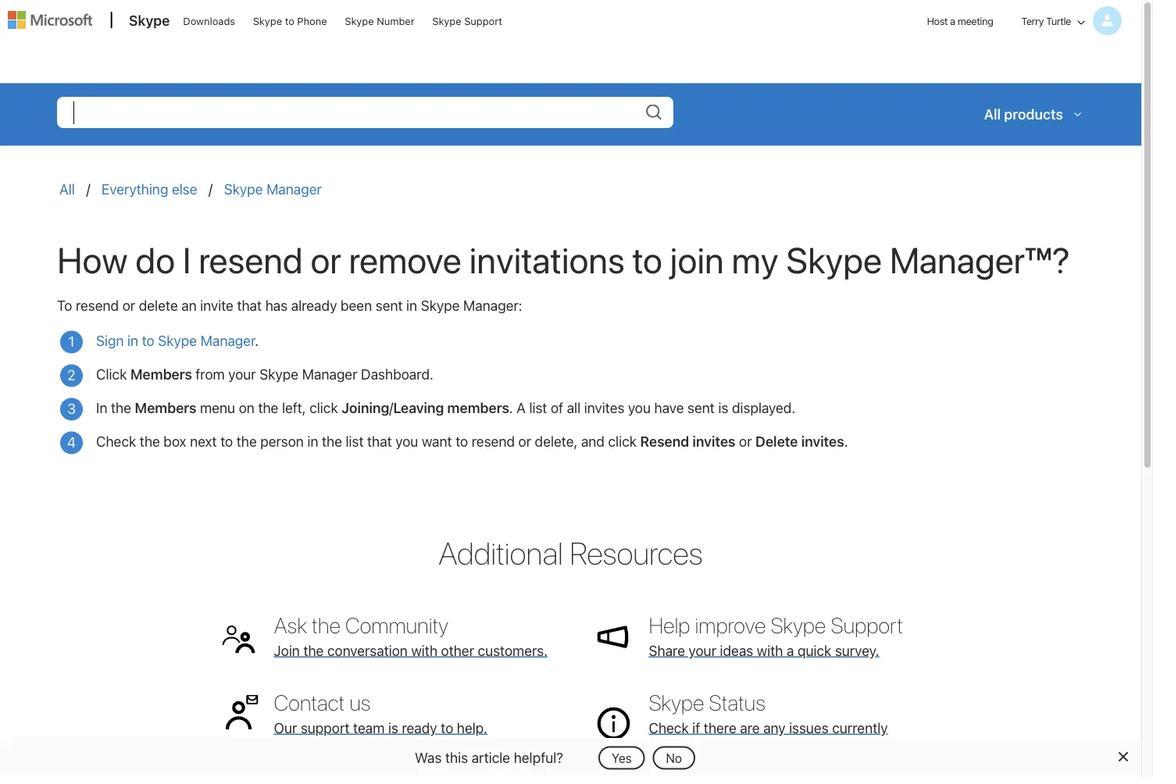 Task type: vqa. For each thing, say whether or not it's contained in the screenshot.
Kong
no



Task type: locate. For each thing, give the bounding box(es) containing it.
None text field
[[57, 97, 674, 128]]

skype support
[[432, 15, 502, 27]]

1 horizontal spatial with
[[757, 642, 783, 659]]

a left the quick
[[787, 642, 794, 659]]

0 horizontal spatial support
[[464, 15, 502, 27]]

0 horizontal spatial invites
[[584, 400, 625, 417]]

click members from your skype manager dashboard.
[[96, 366, 434, 383]]

0 vertical spatial list
[[529, 400, 547, 417]]

how
[[57, 238, 128, 281]]

skype number
[[345, 15, 415, 27]]

the down joining
[[322, 433, 342, 450]]

members up box
[[135, 400, 197, 417]]

your right from
[[228, 366, 256, 383]]

the right join
[[304, 642, 324, 659]]

0 horizontal spatial a
[[787, 642, 794, 659]]

ask
[[274, 613, 307, 639]]

downloads link
[[176, 1, 242, 38]]

the right the ask
[[312, 613, 341, 639]]

2 horizontal spatial .
[[845, 433, 848, 450]]

1 vertical spatial check
[[649, 720, 689, 737]]

i
[[183, 238, 191, 281]]

support
[[301, 720, 350, 737]]

1 with from the left
[[411, 642, 438, 659]]

this
[[445, 750, 468, 766]]

. left a
[[509, 400, 513, 417]]

you
[[628, 400, 651, 417], [396, 433, 418, 450]]

1 vertical spatial a
[[787, 642, 794, 659]]

0 horizontal spatial list
[[346, 433, 364, 450]]

us
[[350, 690, 371, 716]]

members
[[130, 366, 192, 383], [135, 400, 197, 417]]

invite
[[200, 297, 234, 314]]

check up affecting
[[649, 720, 689, 737]]

1 vertical spatial is
[[388, 720, 399, 737]]

is
[[719, 400, 729, 417], [388, 720, 399, 737]]

0 horizontal spatial with
[[411, 642, 438, 659]]

.
[[255, 333, 259, 349], [509, 400, 513, 417], [845, 433, 848, 450]]

you left have
[[628, 400, 651, 417]]

currently
[[832, 720, 888, 737]]

is inside contact us our support team is ready to help.
[[388, 720, 399, 737]]

2 with from the left
[[757, 642, 783, 659]]

leaving
[[393, 400, 444, 417]]

click
[[310, 400, 338, 417], [608, 433, 637, 450]]

joining
[[342, 400, 389, 417]]

1 horizontal spatial that
[[367, 433, 392, 450]]

1 horizontal spatial a
[[950, 15, 956, 27]]

delete
[[139, 297, 178, 314]]

menu bar
[[0, 1, 1142, 82]]

0 horizontal spatial is
[[388, 720, 399, 737]]

1 horizontal spatial is
[[719, 400, 729, 417]]

in
[[406, 297, 417, 314], [127, 333, 138, 349], [307, 433, 318, 450]]

. up click members from your skype manager dashboard.
[[255, 333, 259, 349]]

1 vertical spatial click
[[608, 433, 637, 450]]

in down remove
[[406, 297, 417, 314]]

that down /
[[367, 433, 392, 450]]

1 horizontal spatial check
[[649, 720, 689, 737]]

in right the sign
[[127, 333, 138, 349]]

or up already on the top of page
[[311, 238, 341, 281]]

0 vertical spatial your
[[228, 366, 256, 383]]

other
[[441, 642, 474, 659]]

the left box
[[140, 433, 160, 450]]

terry
[[1022, 15, 1044, 27]]

invites right delete
[[802, 433, 845, 450]]

0 horizontal spatial click
[[310, 400, 338, 417]]

a
[[950, 15, 956, 27], [787, 642, 794, 659]]

0 vertical spatial check
[[96, 433, 136, 450]]

help improve skype support share your ideas with a quick survey.
[[649, 613, 903, 659]]

sent right have
[[688, 400, 715, 417]]

1 vertical spatial sent
[[688, 400, 715, 417]]

0 vertical spatial sent
[[376, 297, 403, 314]]

in
[[96, 400, 107, 417]]

displayed.
[[732, 400, 796, 417]]

is right team
[[388, 720, 399, 737]]

click right left,
[[310, 400, 338, 417]]

check down in
[[96, 433, 136, 450]]

invites
[[584, 400, 625, 417], [693, 433, 736, 450], [802, 433, 845, 450]]

help
[[649, 613, 690, 639]]

. right delete
[[845, 433, 848, 450]]

our
[[274, 720, 297, 737]]

a right host
[[950, 15, 956, 27]]

0 horizontal spatial that
[[237, 297, 262, 314]]

0 vertical spatial you
[[628, 400, 651, 417]]

customers.
[[478, 642, 548, 659]]

in the members menu on the left, click joining / leaving members . a list of all invites you have sent is displayed.
[[96, 400, 796, 417]]

members down sign in to skype manager link
[[130, 366, 192, 383]]

sign
[[96, 333, 124, 349]]

invites right resend
[[693, 433, 736, 450]]

1 vertical spatial your
[[689, 642, 717, 659]]

skype to phone link
[[246, 1, 334, 38]]

0 vertical spatial click
[[310, 400, 338, 417]]

0 horizontal spatial sent
[[376, 297, 403, 314]]

to left join
[[633, 238, 663, 281]]

check inside skype status check if there are any issues currently affecting skype.
[[649, 720, 689, 737]]

improve
[[695, 613, 766, 639]]

resend or
[[76, 297, 135, 314]]

no button
[[653, 747, 696, 770]]

contact
[[274, 690, 345, 716]]

skype inside "help improve skype support share your ideas with a quick survey."
[[771, 613, 826, 639]]

dismiss the survey image
[[1117, 751, 1129, 764]]

1 vertical spatial you
[[396, 433, 418, 450]]

0 horizontal spatial .
[[255, 333, 259, 349]]

with inside ask the community join the conversation with other customers.
[[411, 642, 438, 659]]

or left delete,
[[519, 433, 531, 450]]

was this article helpful?
[[415, 750, 564, 766]]

list right a
[[529, 400, 547, 417]]

team
[[353, 720, 385, 737]]

your left ideas
[[689, 642, 717, 659]]

been
[[341, 297, 372, 314]]

box
[[164, 433, 186, 450]]

sign in to skype manager link
[[96, 333, 255, 349]]

1 vertical spatial list
[[346, 433, 364, 450]]

1 horizontal spatial support
[[831, 613, 903, 639]]

if
[[693, 720, 700, 737]]

or left delete
[[739, 433, 752, 450]]

with left other
[[411, 642, 438, 659]]

0 vertical spatial manager
[[267, 181, 322, 198]]

of
[[551, 400, 564, 417]]

resend down 'members'
[[472, 433, 515, 450]]

0 vertical spatial a
[[950, 15, 956, 27]]

delete,
[[535, 433, 578, 450]]

support
[[464, 15, 502, 27], [831, 613, 903, 639]]

to right 'next'
[[221, 433, 233, 450]]

sent right been
[[376, 297, 403, 314]]

members
[[448, 400, 509, 417]]

0 vertical spatial support
[[464, 15, 502, 27]]

0 vertical spatial .
[[255, 333, 259, 349]]

0 vertical spatial members
[[130, 366, 192, 383]]

yes button
[[599, 747, 645, 770]]

meeting
[[958, 15, 994, 27]]

resend up has
[[199, 238, 303, 281]]

1 horizontal spatial your
[[689, 642, 717, 659]]

1 horizontal spatial or
[[519, 433, 531, 450]]

click right and
[[608, 433, 637, 450]]

1 horizontal spatial click
[[608, 433, 637, 450]]

that left has
[[237, 297, 262, 314]]

resend
[[641, 433, 690, 450]]

host
[[927, 15, 948, 27]]

status
[[709, 690, 766, 716]]

1 vertical spatial in
[[127, 333, 138, 349]]

1 horizontal spatial in
[[307, 433, 318, 450]]

downloads
[[183, 15, 235, 27]]

terry turtle link
[[1014, 1, 1130, 45]]

menu bar containing host a meeting
[[0, 1, 1142, 82]]

skype link
[[121, 1, 175, 43]]

in right person
[[307, 433, 318, 450]]

1 horizontal spatial .
[[509, 400, 513, 417]]

skype to phone
[[253, 15, 327, 27]]

already
[[291, 297, 337, 314]]

helpful?
[[514, 750, 564, 766]]

1 vertical spatial resend
[[472, 433, 515, 450]]

0 vertical spatial resend
[[199, 238, 303, 281]]

skype.
[[708, 739, 751, 755]]

check
[[96, 433, 136, 450], [649, 720, 689, 737]]

yes
[[612, 751, 632, 766]]

1 horizontal spatial resend
[[472, 433, 515, 450]]

to left help.
[[441, 720, 453, 737]]

you left want
[[396, 433, 418, 450]]

manager:
[[463, 297, 523, 314]]

1 horizontal spatial list
[[529, 400, 547, 417]]

is left the displayed.
[[719, 400, 729, 417]]

a
[[517, 400, 526, 417]]

list down joining
[[346, 433, 364, 450]]

invites right all
[[584, 400, 625, 417]]

with right ideas
[[757, 642, 783, 659]]

with inside "help improve skype support share your ideas with a quick survey."
[[757, 642, 783, 659]]

0 horizontal spatial your
[[228, 366, 256, 383]]

1 vertical spatial support
[[831, 613, 903, 639]]

0 vertical spatial in
[[406, 297, 417, 314]]

or
[[311, 238, 341, 281], [519, 433, 531, 450], [739, 433, 752, 450]]

check the box next to the person in the list that you want to resend or delete, and click resend invites or delete invites .
[[96, 433, 848, 450]]

conversation
[[327, 642, 408, 659]]

skype inside skype status check if there are any issues currently affecting skype.
[[649, 690, 704, 716]]

left,
[[282, 400, 306, 417]]



Task type: describe. For each thing, give the bounding box(es) containing it.
any
[[764, 720, 786, 737]]

skype manager
[[224, 181, 322, 198]]

from
[[196, 366, 225, 383]]

dashboard.
[[361, 366, 434, 383]]

0 horizontal spatial resend
[[199, 238, 303, 281]]

1 horizontal spatial invites
[[693, 433, 736, 450]]

1 vertical spatial .
[[509, 400, 513, 417]]

affecting
[[649, 739, 705, 755]]

the down on
[[237, 433, 257, 450]]

ideas
[[720, 642, 754, 659]]

quick
[[798, 642, 832, 659]]

my
[[732, 238, 779, 281]]

1 vertical spatial members
[[135, 400, 197, 417]]

skype status check if there are any issues currently affecting skype.
[[649, 690, 888, 755]]

there
[[704, 720, 737, 737]]

2 vertical spatial manager
[[302, 366, 358, 383]]

0 horizontal spatial or
[[311, 238, 341, 281]]

ready
[[402, 720, 437, 737]]

host a meeting link
[[915, 1, 1006, 41]]

manager™?
[[890, 238, 1071, 281]]

ask the community join the conversation with other customers.
[[274, 613, 548, 659]]

survey.
[[835, 642, 880, 659]]

how do i resend or remove invitations to join my skype manager™?
[[57, 238, 1071, 281]]

skype number link
[[338, 1, 422, 38]]

have
[[655, 400, 684, 417]]

remove
[[349, 238, 462, 281]]

all
[[59, 181, 78, 198]]

help.
[[457, 720, 488, 737]]

to inside contact us our support team is ready to help.
[[441, 720, 453, 737]]

your inside "help improve skype support share your ideas with a quick survey."
[[689, 642, 717, 659]]

support inside "help improve skype support share your ideas with a quick survey."
[[831, 613, 903, 639]]

join
[[670, 238, 724, 281]]

community
[[346, 613, 448, 639]]

do
[[136, 238, 175, 281]]

0 horizontal spatial you
[[396, 433, 418, 450]]

2 vertical spatial .
[[845, 433, 848, 450]]

are
[[740, 720, 760, 737]]

to resend or delete an invite that has already been sent in skype manager:
[[57, 297, 523, 314]]

avatar image
[[1093, 6, 1122, 35]]

person
[[260, 433, 304, 450]]

a inside menu bar
[[950, 15, 956, 27]]

to down 'delete'
[[142, 333, 154, 349]]

to left the phone
[[285, 15, 295, 27]]

click
[[96, 366, 127, 383]]

menu
[[200, 400, 235, 417]]

on
[[239, 400, 255, 417]]

the right on
[[258, 400, 278, 417]]

1 vertical spatial that
[[367, 433, 392, 450]]

number
[[377, 15, 415, 27]]

and
[[581, 433, 605, 450]]

1 horizontal spatial sent
[[688, 400, 715, 417]]

join
[[274, 642, 300, 659]]

sign in to skype manager .
[[96, 333, 259, 349]]

no
[[666, 751, 682, 766]]

everything else
[[102, 181, 197, 198]]

0 vertical spatial is
[[719, 400, 729, 417]]

contact us our support team is ready to help.
[[274, 690, 488, 737]]

article
[[472, 750, 510, 766]]

delete
[[756, 433, 798, 450]]

want
[[422, 433, 452, 450]]

0 horizontal spatial in
[[127, 333, 138, 349]]

2 vertical spatial in
[[307, 433, 318, 450]]

an
[[181, 297, 197, 314]]

terry turtle
[[1022, 15, 1072, 27]]

issues
[[789, 720, 829, 737]]

has
[[265, 297, 288, 314]]

additional resources
[[439, 535, 703, 572]]

2 horizontal spatial in
[[406, 297, 417, 314]]

all link
[[59, 181, 78, 198]]

share
[[649, 642, 685, 659]]

additional
[[439, 535, 563, 572]]

1 horizontal spatial you
[[628, 400, 651, 417]]

to right want
[[456, 433, 468, 450]]

1 vertical spatial manager
[[201, 333, 255, 349]]

microsoft image
[[8, 11, 92, 29]]

a inside "help improve skype support share your ideas with a quick survey."
[[787, 642, 794, 659]]

2 horizontal spatial invites
[[802, 433, 845, 450]]

invitations
[[469, 238, 625, 281]]

phone
[[297, 15, 327, 27]]

skype manager link
[[224, 181, 322, 198]]

the right in
[[111, 400, 131, 417]]

skype support link
[[425, 1, 509, 38]]

everything else link
[[102, 181, 197, 198]]

turtle
[[1047, 15, 1072, 27]]

/
[[389, 400, 393, 417]]

0 horizontal spatial check
[[96, 433, 136, 450]]

2 horizontal spatial or
[[739, 433, 752, 450]]

0 vertical spatial that
[[237, 297, 262, 314]]

else
[[172, 181, 197, 198]]



